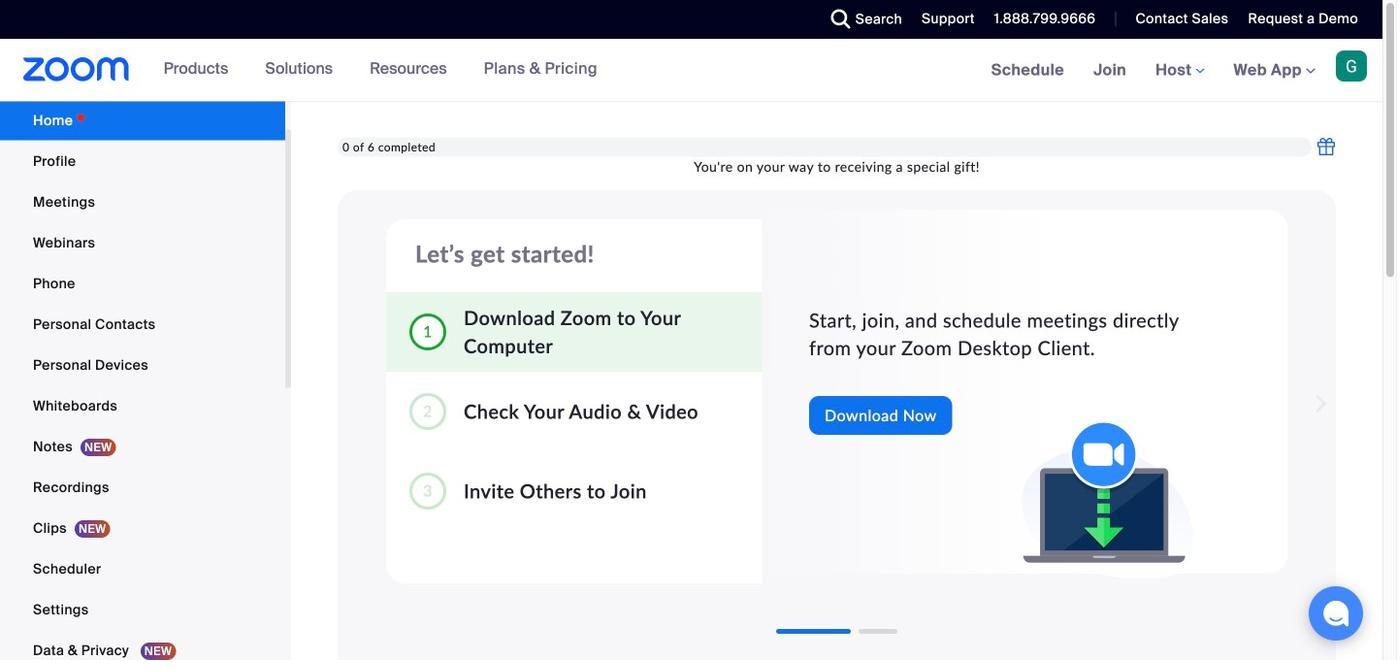 Task type: describe. For each thing, give the bounding box(es) containing it.
meetings navigation
[[977, 39, 1383, 102]]

product information navigation
[[149, 39, 612, 101]]



Task type: locate. For each thing, give the bounding box(es) containing it.
personal menu menu
[[0, 101, 285, 660]]

banner
[[0, 39, 1383, 102]]

profile picture image
[[1337, 50, 1368, 82]]

open chat image
[[1323, 600, 1350, 627]]

zoom logo image
[[23, 57, 130, 82]]



Task type: vqa. For each thing, say whether or not it's contained in the screenshot.
THAT within the Zoom Ai Companion Is Your Trusted Digital Assistant That Empowers You.
no



